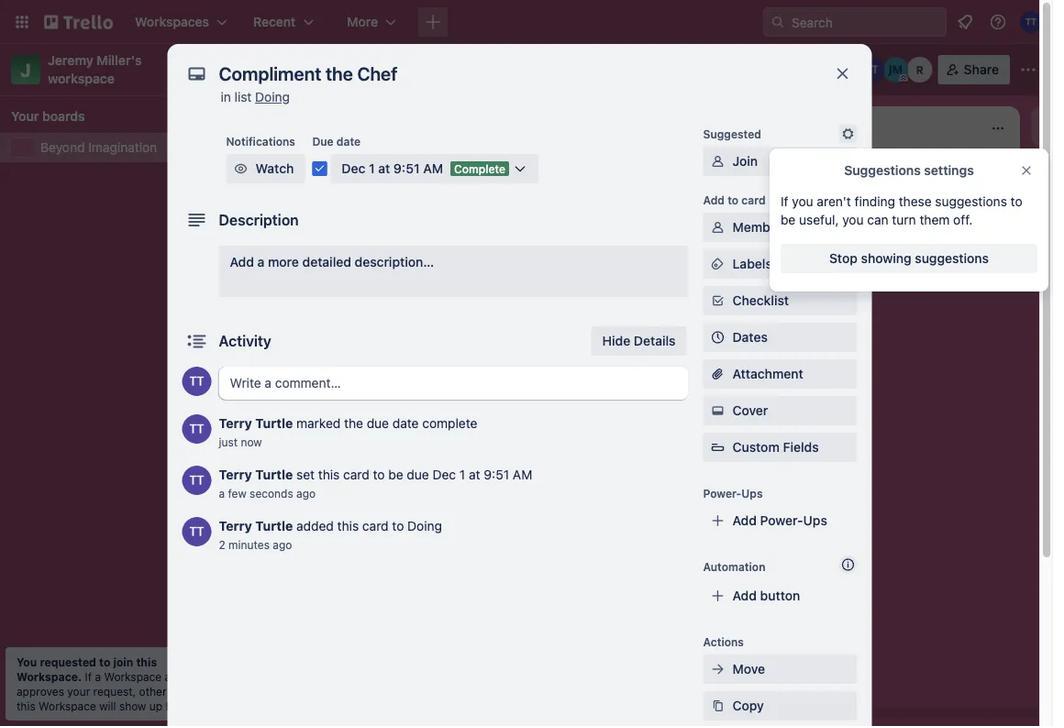 Task type: vqa. For each thing, say whether or not it's contained in the screenshot.
Color: orange, title: none image
no



Task type: describe. For each thing, give the bounding box(es) containing it.
sm image for watch
[[232, 160, 250, 178]]

admin
[[165, 671, 196, 683]]

sm image for cover
[[709, 402, 727, 420]]

details
[[634, 333, 676, 349]]

1 vertical spatial add a card
[[286, 475, 351, 490]]

terry turtle set this card to be due dec 1 at 9:51 am a minute ago
[[219, 467, 532, 500]]

notifications
[[226, 135, 295, 148]]

showing
[[861, 251, 912, 266]]

checklist link
[[703, 286, 857, 316]]

add up aren't
[[807, 167, 832, 182]]

add down the kickoff
[[286, 475, 310, 490]]

search image
[[771, 15, 785, 29]]

members link
[[703, 213, 857, 242]]

suggestions
[[844, 163, 921, 178]]

filters button
[[775, 55, 846, 84]]

filters
[[802, 62, 840, 77]]

terry turtle (terryturtle) image left minute
[[182, 466, 211, 495]]

kickoff meeting link
[[268, 433, 481, 452]]

jeremy
[[48, 53, 93, 68]]

seconds
[[250, 436, 293, 449]]

jeremy miller's workspace
[[48, 53, 145, 86]]

button
[[760, 588, 800, 604]]

list
[[234, 89, 252, 105]]

add a more detailed description… link
[[219, 246, 688, 297]]

useful,
[[799, 212, 839, 228]]

other
[[139, 685, 167, 698]]

doing link
[[255, 89, 290, 105]]

thinking link
[[528, 169, 741, 187]]

dates
[[733, 330, 768, 345]]

you requested to join this workspace.
[[17, 656, 157, 683]]

due
[[312, 135, 334, 148]]

sm image for join
[[709, 152, 727, 171]]

a few seconds ago link
[[219, 436, 316, 449]]

add left more
[[230, 255, 254, 270]]

stop showing suggestions
[[829, 251, 989, 266]]

beyond inside the board name text field
[[262, 60, 322, 79]]

Search field
[[785, 8, 946, 36]]

terry turtle (terryturtle) image left create at the left bottom of the page
[[182, 367, 211, 396]]

sm image for checklist
[[709, 292, 727, 310]]

due inside terry turtle set this card to be due dec 1 at 9:51 am a minute ago
[[407, 467, 429, 483]]

dec 1
[[550, 236, 579, 249]]

add inside button
[[733, 588, 757, 604]]

1 up the
[[352, 394, 357, 407]]

turtle for added this card to doing
[[255, 519, 293, 534]]

show
[[119, 700, 146, 713]]

workspace.
[[17, 671, 82, 683]]

detailed
[[302, 255, 351, 270]]

attachment button
[[703, 360, 857, 389]]

if for a
[[85, 671, 92, 683]]

1 vertical spatial add a card button
[[257, 468, 462, 498]]

sm image for copy
[[709, 697, 727, 716]]

back to home image
[[44, 7, 113, 37]]

finding
[[855, 194, 895, 209]]

automation
[[703, 561, 766, 573]]

a left more
[[257, 255, 265, 270]]

Write a comment text field
[[219, 367, 688, 400]]

stop showing suggestions button
[[781, 244, 1038, 273]]

custom fields
[[733, 440, 819, 455]]

1 vertical spatial you
[[842, 212, 864, 228]]

your boards
[[11, 109, 85, 124]]

be inside terry turtle set this card to be due dec 1 at 9:51 am a minute ago
[[388, 467, 403, 483]]

to inside you requested to join this workspace.
[[99, 656, 110, 669]]

ups inside "link"
[[803, 513, 827, 528]]

add inside "link"
[[733, 513, 757, 528]]

add to card
[[703, 194, 766, 206]]

kickoff
[[268, 435, 309, 450]]

few
[[228, 436, 247, 449]]

terry turtle marked the due date complete a few seconds ago
[[219, 416, 477, 449]]

ago inside 'terry turtle marked the due date complete a few seconds ago'
[[296, 436, 316, 449]]

this inside terry turtle added this card to doing 2 minutes ago
[[337, 519, 359, 534]]

labels link
[[703, 250, 857, 279]]

join link
[[703, 147, 857, 176]]

r button
[[907, 57, 933, 83]]

Mark due date as complete checkbox
[[312, 161, 327, 176]]

1 horizontal spatial add a card
[[807, 167, 872, 182]]

up
[[149, 700, 162, 713]]

0 notifications image
[[954, 11, 976, 33]]

mark due date as complete image
[[312, 161, 327, 176]]

cover
[[733, 403, 768, 418]]

primary element
[[0, 0, 1053, 44]]

sm image for members
[[709, 218, 727, 237]]

0 vertical spatial you
[[792, 194, 813, 209]]

imagination inside the board name text field
[[325, 60, 419, 79]]

jeremy miller (jeremymiller198) image
[[883, 57, 909, 83]]

terry for marked the due date complete
[[219, 416, 252, 431]]

1 vertical spatial beyond
[[40, 140, 85, 155]]

actions
[[703, 636, 744, 649]]

checklist
[[733, 293, 789, 308]]

share button
[[938, 55, 1010, 84]]

9:51 inside terry turtle set this card to be due dec 1 at 9:51 am a minute ago
[[484, 467, 509, 483]]

add a more detailed description…
[[230, 255, 434, 270]]

this inside you requested to join this workspace.
[[136, 656, 157, 669]]

due inside 'terry turtle marked the due date complete a few seconds ago'
[[367, 416, 389, 431]]

0 vertical spatial in
[[221, 89, 231, 105]]

create instagram
[[268, 369, 370, 384]]

if you aren't finding these suggestions to be useful, you can turn them off.
[[781, 194, 1023, 228]]

a inside 'terry turtle marked the due date complete a few seconds ago'
[[219, 436, 225, 449]]

create from template… image
[[730, 277, 745, 292]]

minutes
[[229, 538, 270, 551]]

a down kickoff meeting
[[314, 475, 321, 490]]

0 vertical spatial power-
[[703, 487, 741, 500]]

your
[[67, 685, 90, 698]]

suggestions inside button
[[915, 251, 989, 266]]

create board or workspace image
[[424, 13, 442, 31]]

can
[[867, 212, 889, 228]]

add button
[[733, 588, 800, 604]]

turtle for marked the due date complete
[[255, 416, 293, 431]]

complete
[[422, 416, 477, 431]]

power-ups
[[703, 487, 763, 500]]

complete
[[454, 162, 505, 175]]

hide details
[[602, 333, 676, 349]]

meeting
[[313, 435, 361, 450]]

1 vertical spatial imagination
[[88, 140, 157, 155]]

share
[[964, 62, 999, 77]]

requested
[[40, 656, 96, 669]]

card right set
[[324, 475, 351, 490]]

create from template… image
[[470, 476, 484, 490]]

0 vertical spatial ups
[[741, 487, 763, 500]]

request,
[[93, 685, 136, 698]]

color: bold red, title: "thoughts" element
[[528, 158, 565, 165]]

turn
[[892, 212, 916, 228]]



Task type: locate. For each thing, give the bounding box(es) containing it.
sm image inside move link
[[709, 661, 727, 679]]

0 horizontal spatial in
[[209, 685, 218, 698]]

0 horizontal spatial add a card button
[[257, 468, 462, 498]]

terry turtle (terryturtle) image left r at the right of the page
[[859, 57, 885, 83]]

workspace
[[48, 71, 115, 86]]

beyond imagination down your boards with 1 items element
[[40, 140, 157, 155]]

join
[[113, 656, 133, 669]]

hide details link
[[591, 327, 687, 356]]

1 horizontal spatial in
[[221, 89, 231, 105]]

add a card up aren't
[[807, 167, 872, 182]]

watch button
[[226, 154, 305, 183]]

0 vertical spatial terry
[[219, 416, 252, 431]]

ago right minutes
[[273, 538, 292, 551]]

1 vertical spatial date
[[392, 416, 419, 431]]

add a card button down kickoff meeting link
[[257, 468, 462, 498]]

sm image inside cover link
[[709, 402, 727, 420]]

Dec 1 checkbox
[[528, 231, 585, 253]]

add a card
[[807, 167, 872, 182], [286, 475, 351, 490]]

1 vertical spatial am
[[513, 467, 532, 483]]

the
[[344, 416, 363, 431]]

dec for dec 1
[[550, 236, 571, 249]]

ago inside terry turtle added this card to doing 2 minutes ago
[[273, 538, 292, 551]]

power- down power-ups
[[760, 513, 803, 528]]

turtle up 2 minutes ago link
[[255, 519, 293, 534]]

date inside 'terry turtle marked the due date complete a few seconds ago'
[[392, 416, 419, 431]]

doing inside terry turtle added this card to doing 2 minutes ago
[[407, 519, 442, 534]]

2 horizontal spatial dec
[[550, 236, 571, 249]]

2 turtle from the top
[[255, 467, 293, 483]]

aren't
[[817, 194, 851, 209]]

sm image up "suggestions" at the right of the page
[[839, 125, 857, 143]]

0 horizontal spatial be
[[388, 467, 403, 483]]

card
[[845, 167, 872, 182], [742, 194, 766, 206], [343, 467, 370, 483], [324, 475, 351, 490], [362, 519, 389, 534]]

0 vertical spatial doing
[[255, 89, 290, 105]]

1 vertical spatial turtle
[[255, 467, 293, 483]]

0 vertical spatial date
[[337, 135, 361, 148]]

imagination up due date
[[325, 60, 419, 79]]

to
[[728, 194, 739, 206], [1011, 194, 1023, 209], [373, 467, 385, 483], [392, 519, 404, 534], [99, 656, 110, 669]]

ups down fields
[[803, 513, 827, 528]]

1 vertical spatial beyond imagination
[[40, 140, 157, 155]]

a
[[835, 167, 842, 182], [257, 255, 265, 270], [219, 436, 225, 449], [314, 475, 321, 490], [219, 487, 225, 500], [95, 671, 101, 683]]

0 horizontal spatial terry turtle (terryturtle) image
[[182, 415, 211, 444]]

doing
[[255, 89, 290, 105], [407, 519, 442, 534]]

sm image
[[839, 125, 857, 143], [709, 152, 727, 171], [709, 218, 727, 237], [709, 402, 727, 420], [709, 661, 727, 679], [709, 697, 727, 716]]

turtle inside terry turtle set this card to be due dec 1 at 9:51 am a minute ago
[[255, 467, 293, 483]]

suggestions down off.
[[915, 251, 989, 266]]

be
[[781, 212, 796, 228], [388, 467, 403, 483]]

0 horizontal spatial dec
[[342, 161, 365, 176]]

0 vertical spatial workspace
[[104, 671, 162, 683]]

1 horizontal spatial 9:51
[[484, 467, 509, 483]]

power- down custom
[[703, 487, 741, 500]]

1 up marked
[[316, 394, 321, 407]]

0 horizontal spatial power-
[[703, 487, 741, 500]]

if up members link
[[781, 194, 788, 209]]

a up request,
[[95, 671, 101, 683]]

2
[[219, 538, 225, 551]]

dec
[[342, 161, 365, 176], [550, 236, 571, 249], [433, 467, 456, 483]]

terry inside 'terry turtle marked the due date complete a few seconds ago'
[[219, 416, 252, 431]]

1 horizontal spatial dec
[[433, 467, 456, 483]]

sm image left cover
[[709, 402, 727, 420]]

terry turtle (terryturtle) image
[[1020, 11, 1042, 33], [182, 367, 211, 396], [462, 389, 484, 411], [182, 466, 211, 495], [182, 517, 211, 547]]

add a card button
[[778, 160, 983, 189], [257, 468, 462, 498]]

1 vertical spatial terry turtle (terryturtle) image
[[182, 415, 211, 444]]

open information menu image
[[989, 13, 1007, 31]]

terry turtle (terryturtle) image
[[859, 57, 885, 83], [182, 415, 211, 444]]

0 horizontal spatial doing
[[255, 89, 290, 105]]

terry inside terry turtle set this card to be due dec 1 at 9:51 am a minute ago
[[219, 467, 252, 483]]

you up "useful,"
[[792, 194, 813, 209]]

to inside terry turtle set this card to be due dec 1 at 9:51 am a minute ago
[[373, 467, 385, 483]]

sm image for suggested
[[839, 125, 857, 143]]

sm image down add to card
[[709, 218, 727, 237]]

ago right minute
[[266, 487, 286, 500]]

sm image left filters button
[[742, 55, 768, 81]]

1 vertical spatial doing
[[407, 519, 442, 534]]

workspace
[[104, 671, 162, 683], [39, 700, 96, 713]]

in right other
[[209, 685, 218, 698]]

0 vertical spatial boards
[[42, 109, 85, 124]]

description
[[219, 211, 299, 229]]

this inside terry turtle set this card to be due dec 1 at 9:51 am a minute ago
[[318, 467, 340, 483]]

doing right list
[[255, 89, 290, 105]]

sm image inside watch "button"
[[232, 160, 250, 178]]

0 vertical spatial be
[[781, 212, 796, 228]]

ago down marked
[[296, 436, 316, 449]]

r
[[916, 63, 924, 76]]

watch
[[255, 161, 294, 176]]

turtle inside terry turtle added this card to doing 2 minutes ago
[[255, 519, 293, 534]]

add a card button up finding
[[778, 160, 983, 189]]

a up aren't
[[835, 167, 842, 182]]

if
[[781, 194, 788, 209], [85, 671, 92, 683]]

power- inside "link"
[[760, 513, 803, 528]]

this inside the if a workspace admin approves your request, other boards in this workspace will show up here.
[[17, 700, 35, 713]]

0 vertical spatial turtle
[[255, 416, 293, 431]]

terry up minute
[[219, 467, 252, 483]]

0 vertical spatial dec
[[342, 161, 365, 176]]

turtle inside 'terry turtle marked the due date complete a few seconds ago'
[[255, 416, 293, 431]]

2 vertical spatial ago
[[273, 538, 292, 551]]

0 horizontal spatial beyond imagination
[[40, 140, 157, 155]]

1 vertical spatial 9:51
[[484, 467, 509, 483]]

1 horizontal spatial beyond
[[262, 60, 322, 79]]

activity
[[219, 333, 271, 350]]

a inside terry turtle set this card to be due dec 1 at 9:51 am a minute ago
[[219, 487, 225, 500]]

rubyanndersson (rubyanndersson) image
[[907, 57, 933, 83]]

create instagram link
[[268, 367, 481, 386]]

them
[[920, 212, 950, 228]]

1 vertical spatial ago
[[266, 487, 286, 500]]

boards right your
[[42, 109, 85, 124]]

beyond imagination link
[[40, 139, 228, 157]]

0 horizontal spatial imagination
[[88, 140, 157, 155]]

card inside terry turtle added this card to doing 2 minutes ago
[[362, 519, 389, 534]]

due up kickoff meeting link
[[367, 416, 389, 431]]

0 horizontal spatial 9:51
[[393, 161, 420, 176]]

this
[[318, 467, 340, 483], [337, 519, 359, 534], [136, 656, 157, 669], [17, 700, 35, 713]]

1 vertical spatial dec
[[550, 236, 571, 249]]

workspace down your
[[39, 700, 96, 713]]

dates button
[[703, 323, 857, 352]]

2 vertical spatial terry
[[219, 519, 252, 534]]

card up members
[[742, 194, 766, 206]]

0 vertical spatial terry turtle (terryturtle) image
[[859, 57, 885, 83]]

more
[[268, 255, 299, 270]]

create
[[268, 369, 307, 384]]

1 horizontal spatial ups
[[803, 513, 827, 528]]

if for you
[[781, 194, 788, 209]]

custom fields button
[[703, 439, 857, 457]]

off.
[[953, 212, 973, 228]]

turtle up seconds
[[255, 416, 293, 431]]

to inside terry turtle added this card to doing 2 minutes ago
[[392, 519, 404, 534]]

a left minute
[[219, 487, 225, 500]]

beyond imagination inside the board name text field
[[262, 60, 419, 79]]

1 horizontal spatial am
[[513, 467, 532, 483]]

at
[[378, 161, 390, 176], [469, 467, 480, 483]]

1 horizontal spatial due
[[407, 467, 429, 483]]

1 right the mark due date as complete 'icon'
[[369, 161, 375, 176]]

1 horizontal spatial if
[[781, 194, 788, 209]]

1 horizontal spatial add a card button
[[778, 160, 983, 189]]

terry
[[219, 416, 252, 431], [219, 467, 252, 483], [219, 519, 252, 534]]

this down approves
[[17, 700, 35, 713]]

sm image
[[742, 55, 768, 81], [232, 160, 250, 178], [709, 255, 727, 273], [709, 292, 727, 310]]

1 turtle from the top
[[255, 416, 293, 431]]

1 horizontal spatial workspace
[[104, 671, 162, 683]]

9:51
[[393, 161, 420, 176], [484, 467, 509, 483]]

card up finding
[[845, 167, 872, 182]]

date up kickoff meeting link
[[392, 416, 419, 431]]

due
[[367, 416, 389, 431], [407, 467, 429, 483]]

terry up few
[[219, 416, 252, 431]]

be inside "if you aren't finding these suggestions to be useful, you can turn them off."
[[781, 212, 796, 228]]

turtle for set this card to be due dec 1 at 9:51 am
[[255, 467, 293, 483]]

in list doing
[[221, 89, 290, 105]]

you
[[17, 656, 37, 669]]

am
[[423, 161, 443, 176], [513, 467, 532, 483]]

terry turtle (terryturtle) image left 2
[[182, 517, 211, 547]]

0 vertical spatial at
[[378, 161, 390, 176]]

card inside terry turtle set this card to be due dec 1 at 9:51 am a minute ago
[[343, 467, 370, 483]]

1 vertical spatial be
[[388, 467, 403, 483]]

card down kickoff meeting link
[[343, 467, 370, 483]]

sm image left the labels
[[709, 255, 727, 273]]

0 horizontal spatial due
[[367, 416, 389, 431]]

join
[[733, 154, 758, 169]]

ago
[[296, 436, 316, 449], [266, 487, 286, 500], [273, 538, 292, 551]]

will
[[99, 700, 116, 713]]

to inside "if you aren't finding these suggestions to be useful, you can turn them off."
[[1011, 194, 1023, 209]]

add power-ups link
[[703, 506, 857, 536]]

at down complete on the left bottom
[[469, 467, 480, 483]]

2 terry from the top
[[219, 467, 252, 483]]

sm image left create from template… icon
[[709, 292, 727, 310]]

1 horizontal spatial doing
[[407, 519, 442, 534]]

ups
[[741, 487, 763, 500], [803, 513, 827, 528]]

0 vertical spatial ago
[[296, 436, 316, 449]]

boards inside the if a workspace admin approves your request, other boards in this workspace will show up here.
[[170, 685, 205, 698]]

be down kickoff meeting link
[[388, 467, 403, 483]]

sm image left copy
[[709, 697, 727, 716]]

at right the mark due date as complete 'icon'
[[378, 161, 390, 176]]

Board name text field
[[253, 55, 428, 84]]

0 horizontal spatial add a card
[[286, 475, 351, 490]]

1 down thinking
[[574, 236, 579, 249]]

2 minutes ago link
[[219, 538, 292, 551]]

kickoff meeting
[[268, 435, 361, 450]]

2 vertical spatial turtle
[[255, 519, 293, 534]]

dec left create from template… image
[[433, 467, 456, 483]]

workspace down join in the bottom of the page
[[104, 671, 162, 683]]

1 vertical spatial workspace
[[39, 700, 96, 713]]

0 vertical spatial if
[[781, 194, 788, 209]]

due date
[[312, 135, 361, 148]]

beyond imagination up due date
[[262, 60, 419, 79]]

0 horizontal spatial boards
[[42, 109, 85, 124]]

1 horizontal spatial boards
[[170, 685, 205, 698]]

1 horizontal spatial at
[[469, 467, 480, 483]]

boards
[[42, 109, 85, 124], [170, 685, 205, 698]]

0 vertical spatial 9:51
[[393, 161, 420, 176]]

here.
[[166, 700, 192, 713]]

1 vertical spatial ups
[[803, 513, 827, 528]]

approves
[[17, 685, 64, 698]]

0 vertical spatial add a card button
[[778, 160, 983, 189]]

1
[[369, 161, 375, 176], [574, 236, 579, 249], [316, 394, 321, 407], [352, 394, 357, 407], [459, 467, 465, 483]]

am right create from template… image
[[513, 467, 532, 483]]

a inside the if a workspace admin approves your request, other boards in this workspace will show up here.
[[95, 671, 101, 683]]

instagram
[[311, 369, 370, 384]]

custom
[[733, 440, 780, 455]]

imagination
[[325, 60, 419, 79], [88, 140, 157, 155]]

terry turtle added this card to doing 2 minutes ago
[[219, 519, 442, 551]]

power-
[[703, 487, 741, 500], [760, 513, 803, 528]]

in left list
[[221, 89, 231, 105]]

if inside the if a workspace admin approves your request, other boards in this workspace will show up here.
[[85, 671, 92, 683]]

this right the added
[[337, 519, 359, 534]]

hide
[[602, 333, 630, 349]]

imagination down your boards with 1 items element
[[88, 140, 157, 155]]

set
[[296, 467, 315, 483]]

terry turtle (terryturtle) image right open information menu image
[[1020, 11, 1042, 33]]

move
[[733, 662, 765, 677]]

turtle up a minute ago link
[[255, 467, 293, 483]]

1 horizontal spatial date
[[392, 416, 419, 431]]

a left few
[[219, 436, 225, 449]]

dec for dec 1 at 9:51 am
[[342, 161, 365, 176]]

terry for added this card to doing
[[219, 519, 252, 534]]

fields
[[783, 440, 819, 455]]

dec inside terry turtle set this card to be due dec 1 at 9:51 am a minute ago
[[433, 467, 456, 483]]

1 vertical spatial if
[[85, 671, 92, 683]]

0 horizontal spatial you
[[792, 194, 813, 209]]

boards down admin
[[170, 685, 205, 698]]

0 vertical spatial beyond
[[262, 60, 322, 79]]

add a card down kickoff meeting
[[286, 475, 351, 490]]

3 terry from the top
[[219, 519, 252, 534]]

1 terry from the top
[[219, 416, 252, 431]]

1 horizontal spatial imagination
[[325, 60, 419, 79]]

due down kickoff meeting link
[[407, 467, 429, 483]]

sm image inside join link
[[709, 152, 727, 171]]

sm image for move
[[709, 661, 727, 679]]

sm image left the watch at the top left of the page
[[232, 160, 250, 178]]

0 vertical spatial imagination
[[325, 60, 419, 79]]

ago inside terry turtle set this card to be due dec 1 at 9:51 am a minute ago
[[266, 487, 286, 500]]

0 horizontal spatial am
[[423, 161, 443, 176]]

added
[[296, 519, 334, 534]]

0 horizontal spatial workspace
[[39, 700, 96, 713]]

sm image for labels
[[709, 255, 727, 273]]

you left can
[[842, 212, 864, 228]]

move link
[[703, 655, 857, 684]]

1 vertical spatial in
[[209, 685, 218, 698]]

0 vertical spatial add a card
[[807, 167, 872, 182]]

card down terry turtle set this card to be due dec 1 at 9:51 am a minute ago
[[362, 519, 389, 534]]

dec down due date
[[342, 161, 365, 176]]

1 inside terry turtle set this card to be due dec 1 at 9:51 am a minute ago
[[459, 467, 465, 483]]

1 vertical spatial terry
[[219, 467, 252, 483]]

terry turtle (terryturtle) image left few
[[182, 415, 211, 444]]

terry turtle (terryturtle) image up complete on the left bottom
[[462, 389, 484, 411]]

be left "useful,"
[[781, 212, 796, 228]]

0 vertical spatial am
[[423, 161, 443, 176]]

ups up add power-ups
[[741, 487, 763, 500]]

0 horizontal spatial ups
[[741, 487, 763, 500]]

0 vertical spatial beyond imagination
[[262, 60, 419, 79]]

terry up 2
[[219, 519, 252, 534]]

date right due
[[337, 135, 361, 148]]

suggestions
[[935, 194, 1007, 209], [915, 251, 989, 266]]

these
[[899, 194, 932, 209]]

doing down terry turtle set this card to be due dec 1 at 9:51 am a minute ago
[[407, 519, 442, 534]]

add down suggested
[[703, 194, 725, 206]]

1 vertical spatial power-
[[760, 513, 803, 528]]

0 horizontal spatial date
[[337, 135, 361, 148]]

am left complete
[[423, 161, 443, 176]]

attachment
[[733, 366, 803, 382]]

terry inside terry turtle added this card to doing 2 minutes ago
[[219, 519, 252, 534]]

dec inside option
[[550, 236, 571, 249]]

add down power-ups
[[733, 513, 757, 528]]

in
[[221, 89, 231, 105], [209, 685, 218, 698]]

add button button
[[703, 582, 857, 611]]

miller's
[[97, 53, 142, 68]]

suggestions up off.
[[935, 194, 1007, 209]]

your boards with 1 items element
[[11, 105, 218, 128]]

1 vertical spatial suggestions
[[915, 251, 989, 266]]

settings
[[924, 163, 974, 178]]

show menu image
[[1019, 61, 1038, 79]]

1 horizontal spatial you
[[842, 212, 864, 228]]

0 vertical spatial due
[[367, 416, 389, 431]]

0 horizontal spatial if
[[85, 671, 92, 683]]

1 horizontal spatial be
[[781, 212, 796, 228]]

sm image inside members link
[[709, 218, 727, 237]]

1 horizontal spatial power-
[[760, 513, 803, 528]]

add down automation
[[733, 588, 757, 604]]

1 left create from template… image
[[459, 467, 465, 483]]

sm image down actions
[[709, 661, 727, 679]]

in inside the if a workspace admin approves your request, other boards in this workspace will show up here.
[[209, 685, 218, 698]]

suggestions settings
[[844, 163, 974, 178]]

this right join in the bottom of the page
[[136, 656, 157, 669]]

thinking
[[528, 170, 579, 185]]

sm image inside the copy link
[[709, 697, 727, 716]]

1 vertical spatial at
[[469, 467, 480, 483]]

at inside terry turtle set this card to be due dec 1 at 9:51 am a minute ago
[[469, 467, 480, 483]]

3 turtle from the top
[[255, 519, 293, 534]]

beyond up doing link
[[262, 60, 322, 79]]

am inside terry turtle set this card to be due dec 1 at 9:51 am a minute ago
[[513, 467, 532, 483]]

beyond down your boards at the top left
[[40, 140, 85, 155]]

1 horizontal spatial terry turtle (terryturtle) image
[[859, 57, 885, 83]]

sm image left join
[[709, 152, 727, 171]]

1 horizontal spatial beyond imagination
[[262, 60, 419, 79]]

suggestions inside "if you aren't finding these suggestions to be useful, you can turn them off."
[[935, 194, 1007, 209]]

sm image inside labels link
[[709, 255, 727, 273]]

2 vertical spatial dec
[[433, 467, 456, 483]]

if up your
[[85, 671, 92, 683]]

0 vertical spatial suggestions
[[935, 194, 1007, 209]]

this right set
[[318, 467, 340, 483]]

sm image inside checklist link
[[709, 292, 727, 310]]

1 vertical spatial boards
[[170, 685, 205, 698]]

dec down thinking
[[550, 236, 571, 249]]

0 horizontal spatial beyond
[[40, 140, 85, 155]]

1 inside option
[[574, 236, 579, 249]]

if inside "if you aren't finding these suggestions to be useful, you can turn them off."
[[781, 194, 788, 209]]

terry for set this card to be due dec 1 at 9:51 am
[[219, 467, 252, 483]]

0 horizontal spatial at
[[378, 161, 390, 176]]

j
[[20, 59, 31, 80]]

1 vertical spatial due
[[407, 467, 429, 483]]

None text field
[[210, 57, 815, 90]]



